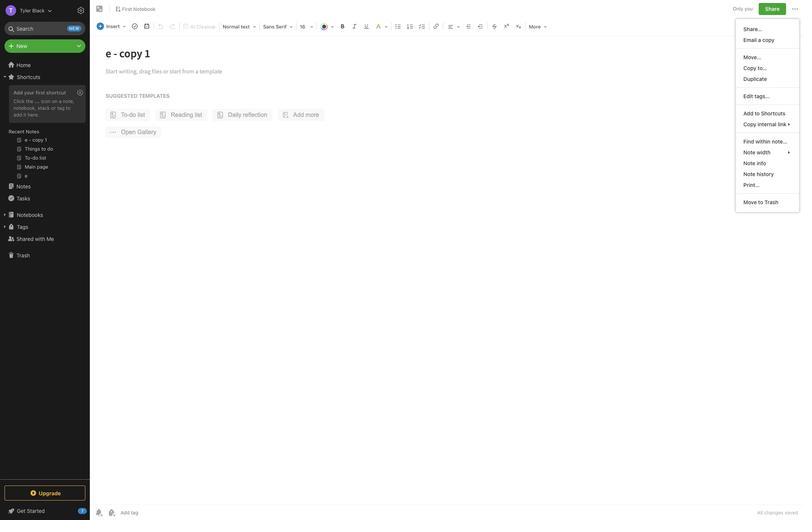 Task type: describe. For each thing, give the bounding box(es) containing it.
duplicate link
[[737, 73, 800, 84]]

Insert field
[[95, 21, 128, 31]]

to inside the icon on a note, notebook, stack or tag to add it here.
[[66, 105, 70, 111]]

edit tags… link
[[737, 91, 800, 102]]

tags button
[[0, 221, 90, 233]]

expand tags image
[[2, 224, 8, 230]]

notes inside group
[[26, 129, 39, 135]]

first notebook button
[[113, 4, 158, 14]]

your
[[24, 90, 34, 96]]

first
[[36, 90, 45, 96]]

notebook,
[[13, 105, 36, 111]]

Add tag field
[[120, 509, 176, 516]]

superscript image
[[502, 21, 512, 31]]

email
[[744, 37, 758, 43]]

calendar event image
[[142, 21, 152, 31]]

7
[[81, 508, 84, 513]]

insert link image
[[431, 21, 442, 31]]

share
[[766, 6, 780, 12]]

note,
[[63, 98, 74, 104]]

edit
[[744, 93, 754, 99]]

more actions image
[[791, 4, 800, 13]]

all changes saved
[[758, 510, 799, 516]]

copy internal link
[[744, 121, 787, 127]]

tree containing home
[[0, 59, 90, 479]]

link
[[779, 121, 787, 127]]

Account field
[[0, 3, 52, 18]]

numbered list image
[[405, 21, 416, 31]]

Heading level field
[[220, 21, 259, 32]]

tasks button
[[0, 192, 90, 204]]

note info link
[[737, 158, 800, 169]]

click the ...
[[13, 98, 40, 104]]

note info
[[744, 160, 767, 166]]

move…
[[744, 54, 762, 60]]

home link
[[0, 59, 90, 71]]

italic image
[[350, 21, 360, 31]]

Note width field
[[737, 147, 800, 158]]

add tag image
[[107, 508, 116, 517]]

add a reminder image
[[94, 508, 103, 517]]

Font size field
[[297, 21, 316, 32]]

text
[[241, 24, 250, 30]]

to for add
[[755, 110, 760, 117]]

history
[[757, 171, 775, 177]]

copy to… link
[[737, 63, 800, 73]]

new search field
[[10, 22, 82, 35]]

note for note info
[[744, 160, 756, 166]]

subscript image
[[514, 21, 524, 31]]

changes
[[765, 510, 784, 516]]

copy internal link link
[[737, 119, 800, 130]]

new button
[[4, 39, 85, 53]]

settings image
[[76, 6, 85, 15]]

get
[[17, 508, 26, 514]]

shared with me link
[[0, 233, 90, 245]]

trash inside tree
[[16, 252, 30, 258]]

note for note history
[[744, 171, 756, 177]]

recent
[[9, 129, 24, 135]]

on
[[52, 98, 58, 104]]

a inside 'dropdown list' menu
[[759, 37, 762, 43]]

Search text field
[[10, 22, 80, 35]]

expand notebooks image
[[2, 212, 8, 218]]

Font family field
[[261, 21, 296, 32]]

black
[[32, 7, 45, 13]]

all
[[758, 510, 764, 516]]

tags
[[17, 223, 28, 230]]

or
[[51, 105, 56, 111]]

share button
[[759, 3, 787, 15]]

first
[[122, 6, 132, 12]]

tag
[[57, 105, 65, 111]]

tags…
[[755, 93, 770, 99]]

shared with me
[[16, 235, 54, 242]]

bold image
[[338, 21, 348, 31]]

started
[[27, 508, 45, 514]]

internal
[[758, 121, 777, 127]]

click to collapse image
[[87, 506, 93, 515]]

info
[[757, 160, 767, 166]]

recent notes
[[9, 129, 39, 135]]

note width
[[744, 149, 771, 155]]

Note Editor text field
[[90, 36, 805, 505]]

Font color field
[[318, 21, 337, 32]]

add
[[13, 112, 22, 118]]

shortcuts inside shortcuts button
[[17, 74, 40, 80]]

note history link
[[737, 169, 800, 179]]

share… link
[[737, 24, 800, 34]]

duplicate
[[744, 76, 768, 82]]

indent image
[[464, 21, 474, 31]]

share…
[[744, 26, 763, 32]]

trash link
[[0, 249, 90, 261]]

it
[[23, 112, 26, 118]]

task image
[[130, 21, 140, 31]]



Task type: locate. For each thing, give the bounding box(es) containing it.
only
[[734, 6, 744, 12]]

add for add your first shortcut
[[13, 90, 23, 96]]

with
[[35, 235, 45, 242]]

note width link
[[737, 147, 800, 158]]

shortcuts inside add to shortcuts link
[[762, 110, 786, 117]]

Alignment field
[[444, 21, 463, 32]]

note…
[[772, 138, 788, 145]]

insert
[[106, 23, 120, 29]]

notebook
[[133, 6, 156, 12]]

here.
[[28, 112, 39, 118]]

add your first shortcut
[[13, 90, 66, 96]]

move
[[744, 199, 758, 205]]

edit tags…
[[744, 93, 770, 99]]

icon
[[41, 98, 51, 104]]

note left info
[[744, 160, 756, 166]]

sans serif
[[263, 24, 287, 30]]

add to shortcuts link
[[737, 108, 800, 119]]

to inside 'link'
[[759, 199, 764, 205]]

normal text
[[223, 24, 250, 30]]

1 horizontal spatial a
[[759, 37, 762, 43]]

add inside 'dropdown list' menu
[[744, 110, 754, 117]]

print…
[[744, 182, 760, 188]]

0 vertical spatial add
[[13, 90, 23, 96]]

add up click
[[13, 90, 23, 96]]

you
[[745, 6, 753, 12]]

note window element
[[90, 0, 805, 520]]

copy to…
[[744, 65, 768, 71]]

stack
[[38, 105, 50, 111]]

note down find
[[744, 149, 756, 155]]

copy down move…
[[744, 65, 757, 71]]

Highlight field
[[373, 21, 391, 32]]

notebooks link
[[0, 209, 90, 221]]

to…
[[758, 65, 768, 71]]

shortcuts up copy internal link "link"
[[762, 110, 786, 117]]

within
[[756, 138, 771, 145]]

new
[[16, 43, 27, 49]]

1 horizontal spatial add
[[744, 110, 754, 117]]

0 horizontal spatial shortcuts
[[17, 74, 40, 80]]

home
[[16, 62, 31, 68]]

tasks
[[16, 195, 30, 201]]

checklist image
[[417, 21, 428, 31]]

add to shortcuts
[[744, 110, 786, 117]]

add
[[13, 90, 23, 96], [744, 110, 754, 117]]

only you
[[734, 6, 753, 12]]

tyler
[[20, 7, 31, 13]]

1 vertical spatial notes
[[16, 183, 31, 189]]

click
[[13, 98, 25, 104]]

copy
[[763, 37, 775, 43]]

trash
[[765, 199, 779, 205], [16, 252, 30, 258]]

notes right recent
[[26, 129, 39, 135]]

outdent image
[[476, 21, 486, 31]]

print… link
[[737, 179, 800, 190]]

new
[[69, 26, 79, 31]]

add down edit
[[744, 110, 754, 117]]

trash down shared
[[16, 252, 30, 258]]

0 vertical spatial note
[[744, 149, 756, 155]]

find
[[744, 138, 755, 145]]

1 vertical spatial trash
[[16, 252, 30, 258]]

2 vertical spatial note
[[744, 171, 756, 177]]

notes up "tasks" on the top left
[[16, 183, 31, 189]]

a inside the icon on a note, notebook, stack or tag to add it here.
[[59, 98, 62, 104]]

width
[[757, 149, 771, 155]]

1 vertical spatial add
[[744, 110, 754, 117]]

strikethrough image
[[490, 21, 500, 31]]

copy inside copy internal link "link"
[[744, 121, 757, 127]]

More actions field
[[791, 3, 800, 15]]

0 horizontal spatial a
[[59, 98, 62, 104]]

1 vertical spatial copy
[[744, 121, 757, 127]]

shortcuts
[[17, 74, 40, 80], [762, 110, 786, 117]]

more
[[529, 24, 541, 30]]

shared
[[16, 235, 34, 242]]

note up print…
[[744, 171, 756, 177]]

copy for copy to…
[[744, 65, 757, 71]]

sans
[[263, 24, 275, 30]]

move to trash link
[[737, 197, 800, 208]]

upgrade button
[[4, 486, 85, 501]]

1 horizontal spatial trash
[[765, 199, 779, 205]]

1 vertical spatial shortcuts
[[762, 110, 786, 117]]

1 vertical spatial note
[[744, 160, 756, 166]]

note for note width
[[744, 149, 756, 155]]

find within note…
[[744, 138, 788, 145]]

2 note from the top
[[744, 160, 756, 166]]

Copy internal link field
[[737, 119, 800, 130]]

shortcuts button
[[0, 71, 90, 83]]

find within note… link
[[737, 136, 800, 147]]

serif
[[276, 24, 287, 30]]

16
[[300, 24, 306, 30]]

move to trash
[[744, 199, 779, 205]]

notes link
[[0, 180, 90, 192]]

Help and Learning task checklist field
[[0, 505, 90, 517]]

0 horizontal spatial add
[[13, 90, 23, 96]]

add for add to shortcuts
[[744, 110, 754, 117]]

0 vertical spatial copy
[[744, 65, 757, 71]]

0 vertical spatial trash
[[765, 199, 779, 205]]

a right 'on'
[[59, 98, 62, 104]]

2 copy from the top
[[744, 121, 757, 127]]

saved
[[785, 510, 799, 516]]

to down 'note,'
[[66, 105, 70, 111]]

More field
[[527, 21, 550, 32]]

copy left internal
[[744, 121, 757, 127]]

email a copy link
[[737, 34, 800, 45]]

1 copy from the top
[[744, 65, 757, 71]]

note history
[[744, 171, 775, 177]]

tree
[[0, 59, 90, 479]]

to up copy internal link
[[755, 110, 760, 117]]

first notebook
[[122, 6, 156, 12]]

upgrade
[[39, 490, 61, 496]]

trash down the print… link
[[765, 199, 779, 205]]

bulleted list image
[[393, 21, 404, 31]]

to
[[66, 105, 70, 111], [755, 110, 760, 117], [759, 199, 764, 205]]

1 note from the top
[[744, 149, 756, 155]]

copy for copy internal link
[[744, 121, 757, 127]]

...
[[35, 98, 40, 104]]

3 note from the top
[[744, 171, 756, 177]]

0 vertical spatial a
[[759, 37, 762, 43]]

icon on a note, notebook, stack or tag to add it here.
[[13, 98, 74, 118]]

expand note image
[[95, 4, 104, 13]]

trash inside 'link'
[[765, 199, 779, 205]]

group inside tree
[[0, 83, 90, 183]]

note inside field
[[744, 149, 756, 155]]

notebooks
[[17, 212, 43, 218]]

me
[[47, 235, 54, 242]]

get started
[[17, 508, 45, 514]]

1 vertical spatial a
[[59, 98, 62, 104]]

1 horizontal spatial shortcuts
[[762, 110, 786, 117]]

the
[[26, 98, 33, 104]]

copy inside copy to… link
[[744, 65, 757, 71]]

0 horizontal spatial trash
[[16, 252, 30, 258]]

move… link
[[737, 52, 800, 63]]

underline image
[[362, 21, 372, 31]]

tyler black
[[20, 7, 45, 13]]

dropdown list menu
[[737, 24, 800, 208]]

to for move
[[759, 199, 764, 205]]

a
[[759, 37, 762, 43], [59, 98, 62, 104]]

0 vertical spatial shortcuts
[[17, 74, 40, 80]]

a left copy
[[759, 37, 762, 43]]

shortcuts down home
[[17, 74, 40, 80]]

group
[[0, 83, 90, 183]]

normal
[[223, 24, 240, 30]]

note
[[744, 149, 756, 155], [744, 160, 756, 166], [744, 171, 756, 177]]

to right move
[[759, 199, 764, 205]]

email a copy
[[744, 37, 775, 43]]

0 vertical spatial notes
[[26, 129, 39, 135]]

group containing add your first shortcut
[[0, 83, 90, 183]]



Task type: vqa. For each thing, say whether or not it's contained in the screenshot.
"Move"
yes



